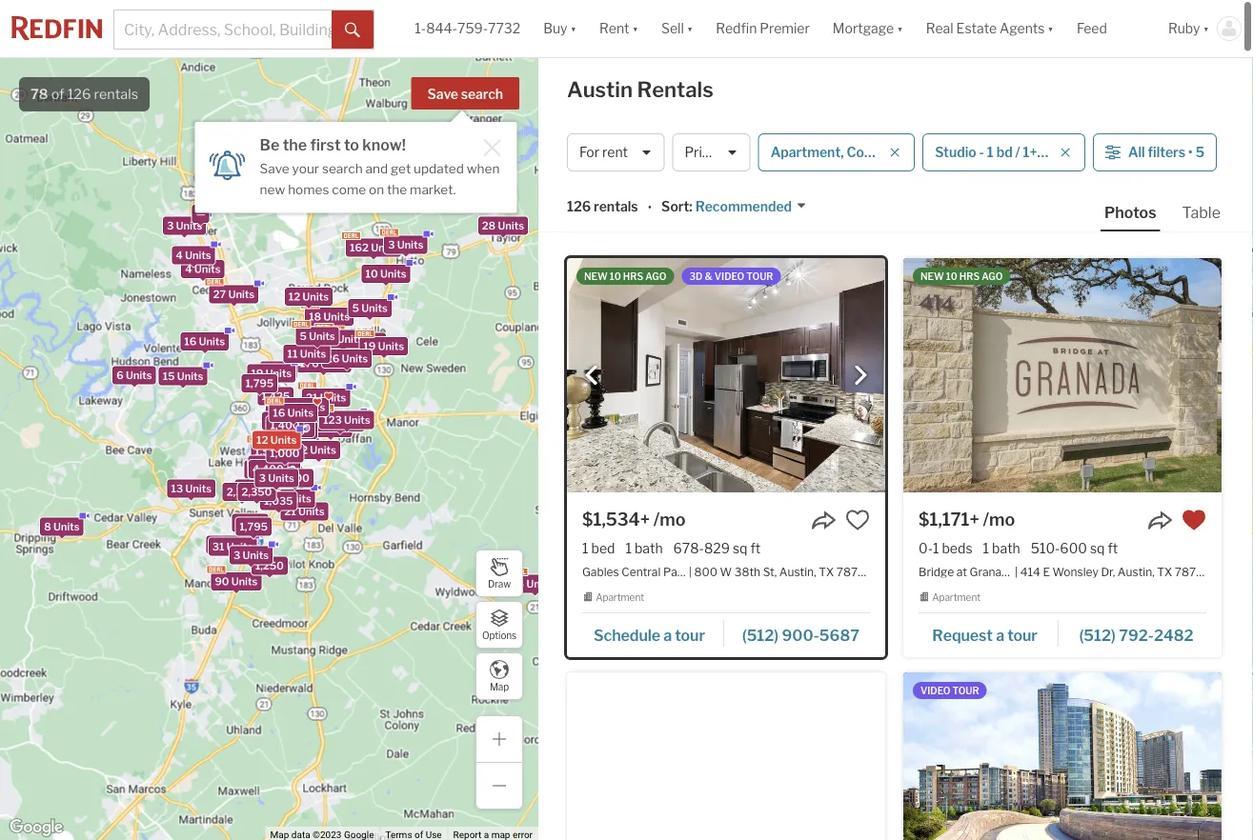 Task type: vqa. For each thing, say whether or not it's contained in the screenshot.
the top Agent
no



Task type: describe. For each thing, give the bounding box(es) containing it.
search inside save your search and get updated when new homes come on the market.
[[322, 161, 363, 176]]

2482
[[1154, 626, 1194, 645]]

2 horizontal spatial 15 units
[[273, 424, 314, 436]]

photo of 111 sandra muraida way, austin, tx 78703 image
[[904, 673, 1222, 841]]

price
[[685, 144, 717, 161]]

2 hrs from the left
[[960, 271, 980, 282]]

remove apartment, condo, townhome image
[[890, 147, 901, 158]]

678-829 sq ft
[[674, 541, 761, 557]]

0 horizontal spatial 8
[[44, 521, 51, 533]]

rent ▾ button
[[588, 0, 650, 57]]

1,595
[[236, 517, 265, 530]]

5 right 18 units at the top left
[[352, 302, 359, 315]]

| for $1,534+ /mo
[[689, 565, 692, 579]]

2,300
[[227, 486, 257, 499]]

0 horizontal spatial 5 units
[[300, 330, 335, 343]]

rentals inside "126 rentals •"
[[594, 199, 638, 215]]

18 units
[[309, 311, 350, 323]]

123
[[323, 414, 342, 427]]

0 vertical spatial 15
[[163, 371, 175, 383]]

0 vertical spatial 6 units
[[117, 369, 152, 382]]

bd
[[997, 144, 1013, 161]]

0 vertical spatial 19 units
[[364, 340, 404, 353]]

1 ago from the left
[[646, 271, 667, 282]]

78753
[[1175, 565, 1211, 579]]

▾ for buy ▾
[[571, 20, 577, 37]]

1 left beds
[[933, 541, 939, 557]]

78
[[31, 86, 48, 102]]

176 units
[[300, 357, 347, 370]]

1 horizontal spatial 19
[[364, 340, 376, 353]]

0 vertical spatial tour
[[747, 271, 774, 282]]

0 vertical spatial 28
[[482, 220, 496, 232]]

/mo for $1,171+ /mo
[[983, 509, 1016, 530]]

photo of 800 w 38th st, austin, tx 78705 image
[[567, 258, 886, 493]]

1 horizontal spatial 15 units
[[210, 539, 251, 552]]

1 horizontal spatial 21
[[306, 392, 318, 404]]

14
[[320, 416, 332, 429]]

1 vertical spatial 4 units
[[185, 263, 221, 275]]

0-
[[919, 541, 933, 557]]

1 vertical spatial 12 units
[[257, 434, 297, 447]]

premier
[[760, 20, 810, 37]]

10 units
[[366, 268, 407, 281]]

sell ▾
[[662, 20, 693, 37]]

27 units
[[213, 288, 255, 301]]

submit search image
[[345, 23, 361, 38]]

draw
[[488, 579, 511, 590]]

1,000
[[270, 447, 300, 460]]

map
[[490, 682, 509, 693]]

829
[[704, 541, 730, 557]]

1+
[[1023, 144, 1038, 161]]

$1,534+
[[582, 509, 650, 530]]

2 horizontal spatial 16 units
[[323, 333, 363, 346]]

510-600 sq ft
[[1031, 541, 1118, 557]]

1 vertical spatial 1,795
[[240, 521, 268, 533]]

5 right draw
[[517, 578, 524, 591]]

tour for $1,171+ /mo
[[1008, 626, 1038, 645]]

90
[[215, 576, 229, 588]]

$1,534+ /mo
[[582, 509, 686, 530]]

rent ▾ button
[[600, 0, 639, 57]]

0 vertical spatial 1,795
[[246, 377, 274, 390]]

homes
[[288, 181, 329, 197]]

3,000
[[261, 473, 292, 485]]

1 vertical spatial 2
[[301, 444, 308, 456]]

0 vertical spatial 5 units
[[352, 302, 388, 315]]

1 new from the left
[[584, 271, 608, 282]]

2,400
[[266, 464, 297, 476]]

43 units
[[270, 405, 312, 418]]

14 units
[[320, 416, 361, 429]]

2 vertical spatial 15
[[210, 539, 222, 552]]

1,800
[[266, 415, 295, 428]]

1 vertical spatial 21 units
[[284, 506, 325, 518]]

2 horizontal spatial 16
[[323, 333, 335, 346]]

central
[[622, 565, 661, 579]]

beds
[[942, 541, 973, 557]]

1 horizontal spatial 8 units
[[248, 464, 284, 476]]

save for save search
[[428, 86, 459, 102]]

filters
[[1148, 144, 1186, 161]]

request a tour
[[933, 626, 1038, 645]]

123 units
[[323, 414, 370, 427]]

a for $1,534+
[[664, 626, 672, 645]]

save for save your search and get updated when new homes come on the market.
[[260, 161, 290, 176]]

for
[[580, 144, 600, 161]]

90 units
[[215, 576, 258, 588]]

0 vertical spatial 28 units
[[482, 220, 524, 232]]

$1,171+
[[919, 509, 980, 530]]

0 horizontal spatial 19
[[251, 368, 263, 380]]

and
[[366, 161, 388, 176]]

900-
[[782, 626, 820, 645]]

0 vertical spatial 2,100
[[264, 365, 293, 377]]

0 vertical spatial 12
[[289, 291, 300, 303]]

options button
[[476, 602, 523, 649]]

1 horizontal spatial 4
[[185, 263, 192, 275]]

3,500
[[261, 471, 292, 483]]

97 units
[[279, 421, 320, 433]]

map region
[[0, 0, 768, 841]]

800
[[694, 565, 718, 579]]

844-
[[426, 20, 458, 37]]

tx for $1,171+ /mo
[[1158, 565, 1173, 579]]

0 vertical spatial the
[[283, 135, 307, 154]]

1,425
[[262, 390, 290, 403]]

mortgage ▾
[[833, 20, 903, 37]]

the inside save your search and get updated when new homes come on the market.
[[387, 181, 407, 197]]

78 of 126 rentals
[[31, 86, 138, 102]]

/mo for $1,534+ /mo
[[654, 509, 686, 530]]

bath for $1,534+
[[635, 541, 663, 557]]

1 inside button
[[987, 144, 994, 161]]

1 vertical spatial 2 units
[[301, 444, 336, 456]]

2 horizontal spatial 10
[[946, 271, 958, 282]]

• for rentals
[[648, 200, 652, 216]]

know!
[[363, 135, 406, 154]]

1,035
[[264, 495, 293, 507]]

apartment,
[[771, 144, 844, 161]]

ruby
[[1169, 20, 1201, 37]]

0 horizontal spatial 16
[[184, 335, 197, 348]]

2,800
[[252, 464, 283, 476]]

0 vertical spatial 15 units
[[163, 371, 203, 383]]

at
[[957, 565, 968, 579]]

studio
[[935, 144, 977, 161]]

1-844-759-7732 link
[[415, 20, 521, 37]]

sell ▾ button
[[662, 0, 693, 57]]

favorite button image for $1,171+ /mo
[[1182, 508, 1207, 533]]

of
[[51, 86, 64, 102]]

0 vertical spatial 21 units
[[306, 392, 346, 404]]

1 horizontal spatial 8
[[248, 464, 255, 476]]

1 vertical spatial 1,250
[[255, 560, 284, 572]]

0 vertical spatial 6
[[117, 369, 124, 382]]

a for $1,171+
[[996, 626, 1005, 645]]

schedule a tour button
[[582, 619, 724, 648]]

176
[[300, 357, 319, 370]]

0 vertical spatial 4 units
[[176, 249, 211, 262]]

126 inside "126 rentals •"
[[567, 199, 591, 215]]

recommended
[[696, 199, 792, 215]]

rent ▾
[[600, 20, 639, 37]]

1 vertical spatial 6 units
[[264, 480, 300, 493]]

table
[[1183, 203, 1221, 222]]

31
[[212, 541, 224, 553]]

2 new 10 hrs ago from the left
[[921, 271, 1003, 282]]

13
[[171, 483, 183, 495]]

real estate agents ▾ button
[[915, 0, 1066, 57]]

favorite button image for $1,534+ /mo
[[846, 508, 870, 533]]

1 bath for $1,171+
[[983, 541, 1021, 557]]

1 horizontal spatial 10
[[610, 271, 621, 282]]

come
[[332, 181, 366, 197]]

ft for $1,534+ /mo
[[751, 541, 761, 557]]

next button image
[[851, 366, 870, 385]]

ruby ▾
[[1169, 20, 1210, 37]]

4,400
[[252, 463, 284, 476]]

table button
[[1179, 202, 1225, 230]]

photo of 414 e wonsley dr, austin, tx 78753 image
[[904, 258, 1222, 493]]

apartment, condo, townhome
[[771, 144, 964, 161]]

18
[[309, 311, 321, 323]]

remove studio - 1 bd / 1+ ba image
[[1060, 147, 1071, 158]]

buy ▾ button
[[544, 0, 577, 57]]

11
[[287, 348, 298, 360]]

$1,171+ /mo
[[919, 509, 1016, 530]]

792-
[[1119, 626, 1154, 645]]

buy ▾
[[544, 20, 577, 37]]

3d & video tour
[[690, 271, 774, 282]]

be the first to know! dialog
[[195, 111, 517, 213]]

1 vertical spatial 8 units
[[44, 521, 80, 533]]

1 vertical spatial 2,100
[[281, 472, 310, 485]]

your
[[292, 161, 319, 176]]

1-
[[415, 20, 426, 37]]

43
[[270, 405, 284, 418]]

bridge at granada | 414 e wonsley dr, austin, tx 78753
[[919, 565, 1211, 579]]

1 horizontal spatial tour
[[953, 685, 980, 697]]

agents
[[1000, 20, 1045, 37]]



Task type: locate. For each thing, give the bounding box(es) containing it.
▾ right agents
[[1048, 20, 1054, 37]]

schedule
[[594, 626, 661, 645]]

1 vertical spatial •
[[648, 200, 652, 216]]

real estate agents ▾ link
[[926, 0, 1054, 57]]

162
[[350, 242, 369, 254]]

1 horizontal spatial 126
[[567, 199, 591, 215]]

ft up 38th
[[751, 541, 761, 557]]

a right schedule
[[664, 626, 672, 645]]

2,100 down 11
[[264, 365, 293, 377]]

(512) for $1,534+ /mo
[[742, 626, 779, 645]]

1 vertical spatial 12
[[257, 434, 268, 447]]

tx left 78705
[[819, 565, 834, 579]]

&
[[705, 271, 713, 282]]

apartment down gables
[[596, 592, 645, 604]]

when
[[467, 161, 500, 176]]

2 units down 9 units
[[313, 422, 349, 435]]

5 up the 11 units
[[300, 330, 307, 343]]

1 right bed on the bottom left
[[626, 541, 632, 557]]

1 sq from the left
[[733, 541, 748, 557]]

10 inside map "region"
[[366, 268, 378, 281]]

0 horizontal spatial new
[[584, 271, 608, 282]]

0 horizontal spatial 1 bath
[[626, 541, 663, 557]]

video right &
[[715, 271, 745, 282]]

1 vertical spatial video
[[921, 685, 951, 697]]

on
[[369, 181, 384, 197]]

0 horizontal spatial a
[[664, 626, 672, 645]]

1 vertical spatial 15 units
[[273, 424, 314, 436]]

1 ft from the left
[[751, 541, 761, 557]]

6 ▾ from the left
[[1204, 20, 1210, 37]]

google image
[[5, 816, 68, 841]]

0 horizontal spatial 6 units
[[117, 369, 152, 382]]

0 vertical spatial 8 units
[[248, 464, 284, 476]]

0 vertical spatial 21
[[306, 392, 318, 404]]

(512) left 792-
[[1080, 626, 1116, 645]]

184
[[334, 336, 354, 348]]

30 units
[[256, 469, 299, 482]]

4 units down —
[[176, 249, 211, 262]]

video down request
[[921, 685, 951, 697]]

park
[[663, 565, 688, 579]]

1 horizontal spatial 19 units
[[364, 340, 404, 353]]

19
[[364, 340, 376, 353], [251, 368, 263, 380]]

save down "844-"
[[428, 86, 459, 102]]

2 apartment from the left
[[932, 592, 981, 604]]

28 down the when
[[482, 220, 496, 232]]

126 right of
[[67, 86, 91, 102]]

34
[[267, 444, 281, 456]]

0 horizontal spatial 15 units
[[163, 371, 203, 383]]

1 tour from the left
[[675, 626, 705, 645]]

-
[[980, 144, 985, 161]]

0 horizontal spatial |
[[689, 565, 692, 579]]

1,250
[[282, 422, 311, 435], [255, 560, 284, 572]]

2,100
[[264, 365, 293, 377], [281, 472, 310, 485]]

0 vertical spatial search
[[461, 86, 503, 102]]

1 horizontal spatial rentals
[[594, 199, 638, 215]]

19 up 1,425
[[251, 368, 263, 380]]

(512)
[[742, 626, 779, 645], [1080, 626, 1116, 645]]

1,795 up 31 units
[[240, 521, 268, 533]]

buy
[[544, 20, 568, 37]]

rent
[[603, 144, 628, 161]]

0 vertical spatial video
[[715, 271, 745, 282]]

38th
[[735, 565, 761, 579]]

real
[[926, 20, 954, 37]]

1 horizontal spatial 12
[[289, 291, 300, 303]]

▾ right buy
[[571, 20, 577, 37]]

austin, right dr,
[[1118, 565, 1155, 579]]

▾ right sell at the top right
[[687, 20, 693, 37]]

1 horizontal spatial tx
[[1158, 565, 1173, 579]]

0 horizontal spatial apartment
[[596, 592, 645, 604]]

1 tx from the left
[[819, 565, 834, 579]]

16 units up 97 units
[[273, 407, 314, 420]]

21 units down 3,000
[[284, 506, 325, 518]]

e
[[1043, 565, 1051, 579]]

12 units up 1,000
[[257, 434, 297, 447]]

2,350
[[242, 486, 272, 499]]

0 horizontal spatial •
[[648, 200, 652, 216]]

162 units
[[350, 242, 397, 254]]

21 down 3,000
[[284, 506, 296, 518]]

12 up 2,995
[[257, 434, 268, 447]]

(512) inside '(512) 792-2482' link
[[1080, 626, 1116, 645]]

the right be
[[283, 135, 307, 154]]

tour for $1,534+ /mo
[[675, 626, 705, 645]]

2 austin, from the left
[[1118, 565, 1155, 579]]

tour right schedule
[[675, 626, 705, 645]]

0 horizontal spatial 16 units
[[184, 335, 225, 348]]

2 left "14"
[[313, 422, 320, 435]]

1 (512) from the left
[[742, 626, 779, 645]]

|
[[689, 565, 692, 579], [1015, 565, 1018, 579]]

414
[[1021, 565, 1041, 579]]

save up new
[[260, 161, 290, 176]]

(512) 792-2482
[[1080, 626, 1194, 645]]

1 vertical spatial tour
[[953, 685, 980, 697]]

2 sq from the left
[[1091, 541, 1105, 557]]

▾ for sell ▾
[[687, 20, 693, 37]]

0 horizontal spatial 28
[[269, 493, 283, 505]]

0 horizontal spatial video
[[715, 271, 745, 282]]

sell
[[662, 20, 684, 37]]

0 horizontal spatial 21
[[284, 506, 296, 518]]

video
[[715, 271, 745, 282], [921, 685, 951, 697]]

2 (512) from the left
[[1080, 626, 1116, 645]]

1 horizontal spatial a
[[996, 626, 1005, 645]]

2 a from the left
[[996, 626, 1005, 645]]

/mo right $1,171+
[[983, 509, 1016, 530]]

0 vertical spatial 19
[[364, 340, 376, 353]]

schedule a tour
[[594, 626, 705, 645]]

▾ for mortgage ▾
[[897, 20, 903, 37]]

19 units up 1,425
[[251, 368, 292, 380]]

1,795 up 1,425
[[246, 377, 274, 390]]

1 vertical spatial 28
[[269, 493, 283, 505]]

4 ▾ from the left
[[897, 20, 903, 37]]

1 vertical spatial 126
[[567, 199, 591, 215]]

1 left bed on the bottom left
[[582, 541, 589, 557]]

▾ for rent ▾
[[633, 20, 639, 37]]

1 vertical spatial 8
[[44, 521, 51, 533]]

(512) inside (512) 900-5687 link
[[742, 626, 779, 645]]

0 horizontal spatial rentals
[[94, 86, 138, 102]]

0 horizontal spatial search
[[322, 161, 363, 176]]

/mo up 678-
[[654, 509, 686, 530]]

estate
[[957, 20, 997, 37]]

1 horizontal spatial 16
[[273, 407, 285, 420]]

(512) for $1,171+ /mo
[[1080, 626, 1116, 645]]

19 up 26 units
[[364, 340, 376, 353]]

favorite button image up 78753
[[1182, 508, 1207, 533]]

search inside button
[[461, 86, 503, 102]]

1 bed
[[582, 541, 615, 557]]

▾ right the ruby on the top right of the page
[[1204, 20, 1210, 37]]

0 vertical spatial 8
[[248, 464, 255, 476]]

1 austin, from the left
[[780, 565, 817, 579]]

2 vertical spatial 5 units
[[517, 578, 553, 591]]

0 horizontal spatial 126
[[67, 86, 91, 102]]

0 horizontal spatial (512)
[[742, 626, 779, 645]]

0 vertical spatial 4
[[176, 249, 183, 262]]

1 horizontal spatial video
[[921, 685, 951, 697]]

—
[[196, 208, 206, 220]]

16 units up 26 units
[[323, 333, 363, 346]]

| for $1,171+ /mo
[[1015, 565, 1018, 579]]

tx left 78753
[[1158, 565, 1173, 579]]

1 horizontal spatial ft
[[1108, 541, 1118, 557]]

0 horizontal spatial hrs
[[623, 271, 644, 282]]

1 vertical spatial rentals
[[594, 199, 638, 215]]

1 favorite button image from the left
[[846, 508, 870, 533]]

1 vertical spatial 19
[[251, 368, 263, 380]]

1 1 bath from the left
[[626, 541, 663, 557]]

/mo
[[654, 509, 686, 530], [983, 509, 1016, 530]]

1 bath up granada
[[983, 541, 1021, 557]]

1 horizontal spatial apartment
[[932, 592, 981, 604]]

0 vertical spatial 1,250
[[282, 422, 311, 435]]

21 right 29
[[306, 392, 318, 404]]

tour inside "button"
[[1008, 626, 1038, 645]]

678-
[[674, 541, 704, 557]]

1 horizontal spatial the
[[387, 181, 407, 197]]

2 right 1,000
[[301, 444, 308, 456]]

1 bath for $1,534+
[[626, 541, 663, 557]]

save your search and get updated when new homes come on the market.
[[260, 161, 500, 197]]

1,250 up 90 units
[[255, 560, 284, 572]]

rentals right of
[[94, 86, 138, 102]]

previous button image
[[582, 366, 602, 385]]

5 units right draw
[[517, 578, 553, 591]]

austin,
[[780, 565, 817, 579], [1118, 565, 1155, 579]]

save inside save your search and get updated when new homes come on the market.
[[260, 161, 290, 176]]

15 units
[[163, 371, 203, 383], [273, 424, 314, 436], [210, 539, 251, 552]]

• left sort at the top right of page
[[648, 200, 652, 216]]

search up come at left
[[322, 161, 363, 176]]

| right park
[[689, 565, 692, 579]]

2 ft from the left
[[1108, 541, 1118, 557]]

28 units down 3,000
[[269, 493, 311, 505]]

184 units
[[334, 336, 382, 348]]

1 horizontal spatial tour
[[1008, 626, 1038, 645]]

favorite button checkbox
[[1182, 508, 1207, 533]]

2,995
[[252, 459, 282, 471]]

28 down 3,000
[[269, 493, 283, 505]]

new
[[260, 181, 285, 197]]

▾ right rent
[[633, 20, 639, 37]]

1 /mo from the left
[[654, 509, 686, 530]]

0 horizontal spatial sq
[[733, 541, 748, 557]]

0 horizontal spatial 6
[[117, 369, 124, 382]]

0 horizontal spatial 8 units
[[44, 521, 80, 533]]

0 horizontal spatial 28 units
[[269, 493, 311, 505]]

search down 759-
[[461, 86, 503, 102]]

5 ▾ from the left
[[1048, 20, 1054, 37]]

1,250 down 43 units
[[282, 422, 311, 435]]

tour right &
[[747, 271, 774, 282]]

1,795
[[246, 377, 274, 390], [240, 521, 268, 533]]

0 horizontal spatial ft
[[751, 541, 761, 557]]

• for filters
[[1189, 144, 1193, 161]]

0 horizontal spatial ago
[[646, 271, 667, 282]]

0-1 beds
[[919, 541, 973, 557]]

510-
[[1031, 541, 1060, 557]]

sq for $1,534+ /mo
[[733, 541, 748, 557]]

1 horizontal spatial 15
[[210, 539, 222, 552]]

tour down request
[[953, 685, 980, 697]]

2,100 down 1,000
[[281, 472, 310, 485]]

2 1 bath from the left
[[983, 541, 1021, 557]]

sq
[[733, 541, 748, 557], [1091, 541, 1105, 557]]

| left 414
[[1015, 565, 1018, 579]]

19 units up 26 units
[[364, 340, 404, 353]]

0 vertical spatial 2
[[313, 422, 320, 435]]

bath up granada
[[992, 541, 1021, 557]]

favorite button image up 78705
[[846, 508, 870, 533]]

1 bath from the left
[[635, 541, 663, 557]]

21 units up 123
[[306, 392, 346, 404]]

apartment down at
[[932, 592, 981, 604]]

2 ▾ from the left
[[633, 20, 639, 37]]

tx for $1,534+ /mo
[[819, 565, 834, 579]]

map button
[[476, 653, 523, 701]]

▾ inside 'dropdown button'
[[1048, 20, 1054, 37]]

2 tx from the left
[[1158, 565, 1173, 579]]

▾ for ruby ▾
[[1204, 20, 1210, 37]]

2 | from the left
[[1015, 565, 1018, 579]]

sq right 829
[[733, 541, 748, 557]]

0 horizontal spatial 4
[[176, 249, 183, 262]]

1 hrs from the left
[[623, 271, 644, 282]]

5 units
[[352, 302, 388, 315], [300, 330, 335, 343], [517, 578, 553, 591]]

12 units up 18
[[289, 291, 329, 303]]

0 horizontal spatial /mo
[[654, 509, 686, 530]]

0 vertical spatial save
[[428, 86, 459, 102]]

12 units
[[289, 291, 329, 303], [257, 434, 297, 447]]

1 up granada
[[983, 541, 990, 557]]

0 vertical spatial •
[[1189, 144, 1193, 161]]

12
[[289, 291, 300, 303], [257, 434, 268, 447]]

favorite button image
[[846, 508, 870, 533], [1182, 508, 1207, 533]]

9
[[306, 392, 313, 404]]

feed
[[1077, 20, 1108, 37]]

ft up dr,
[[1108, 541, 1118, 557]]

apartment for $1,534+
[[596, 592, 645, 604]]

st,
[[763, 565, 777, 579]]

2 favorite button image from the left
[[1182, 508, 1207, 533]]

austin, for $1,534+ /mo
[[780, 565, 817, 579]]

5 units down 18
[[300, 330, 335, 343]]

rentals
[[94, 86, 138, 102], [594, 199, 638, 215]]

1 horizontal spatial /mo
[[983, 509, 1016, 530]]

price button
[[672, 133, 751, 172]]

▾ right "mortgage"
[[897, 20, 903, 37]]

30
[[256, 469, 270, 482]]

sort
[[662, 199, 690, 215]]

bed
[[592, 541, 615, 557]]

2 new from the left
[[921, 271, 945, 282]]

0 horizontal spatial 15
[[163, 371, 175, 383]]

78705
[[837, 565, 874, 579]]

wonsley
[[1053, 565, 1099, 579]]

1 apartment from the left
[[596, 592, 645, 604]]

tour right request
[[1008, 626, 1038, 645]]

4 units up 27
[[185, 263, 221, 275]]

be the first to know!
[[260, 135, 406, 154]]

1 vertical spatial 4
[[185, 263, 192, 275]]

0 horizontal spatial save
[[260, 161, 290, 176]]

1 horizontal spatial ago
[[982, 271, 1003, 282]]

1 bath up central on the bottom
[[626, 541, 663, 557]]

2 bath from the left
[[992, 541, 1021, 557]]

1 vertical spatial 15
[[273, 424, 285, 436]]

rentals down for rent button
[[594, 199, 638, 215]]

28 units down the when
[[482, 220, 524, 232]]

2 horizontal spatial 5 units
[[517, 578, 553, 591]]

13 units
[[171, 483, 212, 495]]

2 ago from the left
[[982, 271, 1003, 282]]

apartment for $1,171+
[[932, 592, 981, 604]]

City, Address, School, Building, ZIP search field
[[114, 10, 332, 49]]

5 units up 184 units
[[352, 302, 388, 315]]

5 right filters
[[1196, 144, 1205, 161]]

0 vertical spatial 12 units
[[289, 291, 329, 303]]

0 vertical spatial 2 units
[[313, 422, 349, 435]]

tour inside button
[[675, 626, 705, 645]]

1 horizontal spatial 6
[[264, 480, 271, 493]]

2 tour from the left
[[1008, 626, 1038, 645]]

0 horizontal spatial new 10 hrs ago
[[584, 271, 667, 282]]

2 /mo from the left
[[983, 509, 1016, 530]]

1 vertical spatial search
[[322, 161, 363, 176]]

save inside button
[[428, 86, 459, 102]]

all filters • 5
[[1129, 144, 1205, 161]]

1 vertical spatial save
[[260, 161, 290, 176]]

(512) left 900-
[[742, 626, 779, 645]]

126 down for
[[567, 199, 591, 215]]

▾
[[571, 20, 577, 37], [633, 20, 639, 37], [687, 20, 693, 37], [897, 20, 903, 37], [1048, 20, 1054, 37], [1204, 20, 1210, 37]]

3
[[167, 220, 174, 232], [388, 239, 395, 251], [259, 473, 266, 485], [234, 550, 240, 562]]

draw button
[[476, 550, 523, 598]]

austin, right st,
[[780, 565, 817, 579]]

2 units down "14"
[[301, 444, 336, 456]]

a inside button
[[664, 626, 672, 645]]

1 right -
[[987, 144, 994, 161]]

buy ▾ button
[[532, 0, 588, 57]]

ft for $1,171+ /mo
[[1108, 541, 1118, 557]]

a right request
[[996, 626, 1005, 645]]

• inside button
[[1189, 144, 1193, 161]]

1 a from the left
[[664, 626, 672, 645]]

sq right 600
[[1091, 541, 1105, 557]]

a inside "button"
[[996, 626, 1005, 645]]

• right filters
[[1189, 144, 1193, 161]]

the right on
[[387, 181, 407, 197]]

0 horizontal spatial tour
[[675, 626, 705, 645]]

5 inside button
[[1196, 144, 1205, 161]]

1 horizontal spatial 16 units
[[273, 407, 314, 420]]

19 units
[[364, 340, 404, 353], [251, 368, 292, 380]]

sq for $1,171+ /mo
[[1091, 541, 1105, 557]]

12 up 11
[[289, 291, 300, 303]]

austin, for $1,171+ /mo
[[1118, 565, 1155, 579]]

3 ▾ from the left
[[687, 20, 693, 37]]

1 new 10 hrs ago from the left
[[584, 271, 667, 282]]

27
[[213, 288, 226, 301]]

1 horizontal spatial search
[[461, 86, 503, 102]]

1 horizontal spatial favorite button image
[[1182, 508, 1207, 533]]

1 ▾ from the left
[[571, 20, 577, 37]]

0 horizontal spatial favorite button image
[[846, 508, 870, 533]]

0 horizontal spatial 19 units
[[251, 368, 292, 380]]

1 horizontal spatial sq
[[1091, 541, 1105, 557]]

0 horizontal spatial 12
[[257, 434, 268, 447]]

bath for $1,171+
[[992, 541, 1021, 557]]

1 | from the left
[[689, 565, 692, 579]]

(512) 900-5687 link
[[724, 618, 870, 650]]

bath up central on the bottom
[[635, 541, 663, 557]]

studio - 1 bd / 1+ ba button
[[923, 133, 1086, 172]]

redfin
[[716, 20, 757, 37]]

• inside "126 rentals •"
[[648, 200, 652, 216]]

favorite button checkbox
[[846, 508, 870, 533]]

16 units down 27
[[184, 335, 225, 348]]

5
[[1196, 144, 1205, 161], [352, 302, 359, 315], [300, 330, 307, 343], [517, 578, 524, 591]]

gables
[[582, 565, 619, 579]]

apartment
[[596, 592, 645, 604], [932, 592, 981, 604]]



